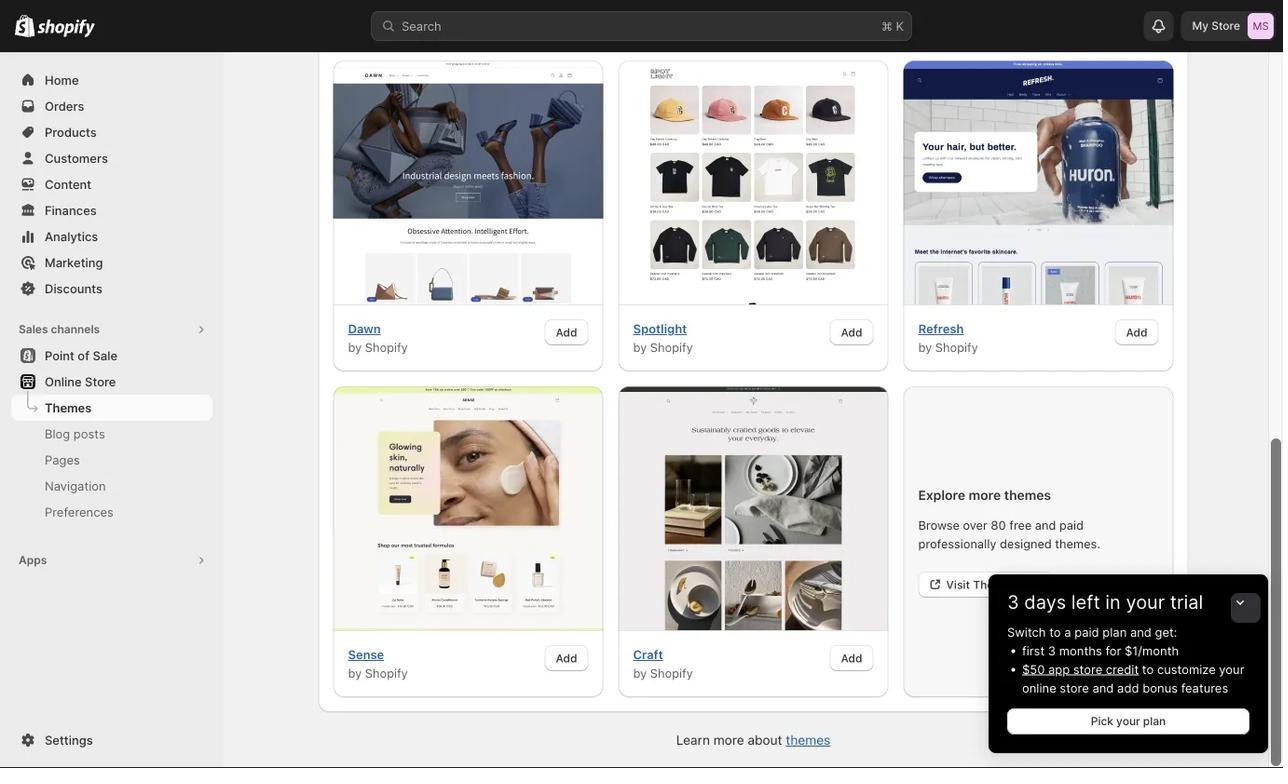 Task type: describe. For each thing, give the bounding box(es) containing it.
pick your plan link
[[1007, 709, 1250, 735]]

sales channels button
[[11, 317, 212, 343]]

orders
[[45, 99, 84, 113]]

add
[[1117, 681, 1139, 696]]

online store
[[45, 375, 116, 389]]

marketing link
[[11, 250, 212, 276]]

your inside to customize your online store and add bonus features
[[1219, 663, 1245, 677]]

marketing
[[45, 255, 103, 270]]

left
[[1072, 591, 1100, 614]]

bonus
[[1143, 681, 1178, 696]]

store for online store
[[85, 375, 116, 389]]

discounts link
[[11, 276, 212, 302]]

switch
[[1007, 625, 1046, 640]]

my store image
[[1248, 13, 1274, 39]]

2 vertical spatial your
[[1117, 715, 1140, 729]]

blog posts link
[[11, 421, 212, 447]]

point of sale
[[45, 349, 117, 363]]

analytics
[[45, 229, 98, 244]]

point
[[45, 349, 74, 363]]

app
[[1048, 663, 1070, 677]]

3 inside dropdown button
[[1007, 591, 1019, 614]]

apps button
[[11, 548, 212, 574]]

0 vertical spatial store
[[1073, 663, 1103, 677]]

sale
[[93, 349, 117, 363]]

plan inside pick your plan link
[[1143, 715, 1166, 729]]

my
[[1192, 19, 1209, 33]]

blog posts
[[45, 427, 105, 441]]

of
[[78, 349, 89, 363]]

0 horizontal spatial to
[[1049, 625, 1061, 640]]

orders link
[[11, 93, 212, 119]]

blog
[[45, 427, 70, 441]]

a
[[1064, 625, 1071, 640]]

settings
[[45, 733, 93, 748]]

paid
[[1075, 625, 1099, 640]]

pick
[[1091, 715, 1114, 729]]

online
[[45, 375, 82, 389]]

0 vertical spatial plan
[[1103, 625, 1127, 640]]

get:
[[1155, 625, 1177, 640]]

finances link
[[11, 198, 212, 224]]

$50 app store credit
[[1022, 663, 1139, 677]]

credit
[[1106, 663, 1139, 677]]

trial
[[1170, 591, 1203, 614]]

online
[[1022, 681, 1056, 696]]

settings link
[[11, 728, 212, 754]]

3 days left in your trial
[[1007, 591, 1203, 614]]

point of sale button
[[0, 343, 224, 369]]

shopify image
[[15, 15, 35, 37]]

posts
[[73, 427, 105, 441]]

months
[[1059, 644, 1102, 658]]

$50
[[1022, 663, 1045, 677]]



Task type: locate. For each thing, give the bounding box(es) containing it.
0 horizontal spatial plan
[[1103, 625, 1127, 640]]

and for store
[[1093, 681, 1114, 696]]

$1/month
[[1125, 644, 1179, 658]]

your right 'pick'
[[1117, 715, 1140, 729]]

0 horizontal spatial store
[[85, 375, 116, 389]]

0 vertical spatial your
[[1126, 591, 1165, 614]]

online store link
[[11, 369, 212, 395]]

content link
[[11, 171, 212, 198]]

1 horizontal spatial plan
[[1143, 715, 1166, 729]]

and inside to customize your online store and add bonus features
[[1093, 681, 1114, 696]]

to
[[1049, 625, 1061, 640], [1142, 663, 1154, 677]]

customize
[[1157, 663, 1216, 677]]

store
[[1212, 19, 1240, 33], [85, 375, 116, 389]]

3 right first
[[1048, 644, 1056, 658]]

navigation link
[[11, 473, 212, 499]]

1 vertical spatial store
[[1060, 681, 1089, 696]]

1 vertical spatial to
[[1142, 663, 1154, 677]]

store inside to customize your online store and add bonus features
[[1060, 681, 1089, 696]]

⌘
[[882, 19, 893, 33]]

your inside dropdown button
[[1126, 591, 1165, 614]]

customers link
[[11, 145, 212, 171]]

for
[[1106, 644, 1121, 658]]

preferences link
[[11, 499, 212, 526]]

to customize your online store and add bonus features
[[1022, 663, 1245, 696]]

your up the features
[[1219, 663, 1245, 677]]

first
[[1022, 644, 1045, 658]]

plan down bonus
[[1143, 715, 1166, 729]]

search
[[402, 19, 441, 33]]

and
[[1130, 625, 1152, 640], [1093, 681, 1114, 696]]

discounts
[[45, 281, 102, 296]]

1 vertical spatial your
[[1219, 663, 1245, 677]]

pages link
[[11, 447, 212, 473]]

store down sale
[[85, 375, 116, 389]]

0 horizontal spatial 3
[[1007, 591, 1019, 614]]

home
[[45, 73, 79, 87]]

k
[[896, 19, 904, 33]]

navigation
[[45, 479, 106, 493]]

0 vertical spatial and
[[1130, 625, 1152, 640]]

sales channels
[[19, 323, 100, 336]]

analytics link
[[11, 224, 212, 250]]

1 vertical spatial 3
[[1048, 644, 1056, 658]]

0 vertical spatial 3
[[1007, 591, 1019, 614]]

pages
[[45, 453, 80, 467]]

your
[[1126, 591, 1165, 614], [1219, 663, 1245, 677], [1117, 715, 1140, 729]]

0 vertical spatial to
[[1049, 625, 1061, 640]]

customers
[[45, 151, 108, 165]]

apps
[[19, 554, 47, 568]]

store for my store
[[1212, 19, 1240, 33]]

channels
[[51, 323, 100, 336]]

store down $50 app store credit
[[1060, 681, 1089, 696]]

themes link
[[11, 395, 212, 421]]

in
[[1106, 591, 1121, 614]]

pick your plan
[[1091, 715, 1166, 729]]

3
[[1007, 591, 1019, 614], [1048, 644, 1056, 658]]

to down "$1/month"
[[1142, 663, 1154, 677]]

$50 app store credit link
[[1022, 663, 1139, 677]]

to left a
[[1049, 625, 1061, 640]]

your right in
[[1126, 591, 1165, 614]]

3 days left in your trial button
[[989, 575, 1268, 614]]

1 vertical spatial plan
[[1143, 715, 1166, 729]]

store down months
[[1073, 663, 1103, 677]]

and for plan
[[1130, 625, 1152, 640]]

⌘ k
[[882, 19, 904, 33]]

3 days left in your trial element
[[989, 623, 1268, 754]]

products
[[45, 125, 97, 139]]

home link
[[11, 67, 212, 93]]

first 3 months for $1/month
[[1022, 644, 1179, 658]]

plan up for
[[1103, 625, 1127, 640]]

and up "$1/month"
[[1130, 625, 1152, 640]]

point of sale link
[[11, 343, 212, 369]]

themes
[[45, 401, 92, 415]]

0 vertical spatial store
[[1212, 19, 1240, 33]]

store
[[1073, 663, 1103, 677], [1060, 681, 1089, 696]]

preferences
[[45, 505, 114, 520]]

1 horizontal spatial 3
[[1048, 644, 1056, 658]]

3 left days
[[1007, 591, 1019, 614]]

products link
[[11, 119, 212, 145]]

shopify image
[[37, 19, 95, 38]]

finances
[[45, 203, 97, 218]]

1 horizontal spatial to
[[1142, 663, 1154, 677]]

content
[[45, 177, 91, 192]]

switch to a paid plan and get:
[[1007, 625, 1177, 640]]

store right my
[[1212, 19, 1240, 33]]

days
[[1024, 591, 1066, 614]]

sales
[[19, 323, 48, 336]]

1 horizontal spatial and
[[1130, 625, 1152, 640]]

0 horizontal spatial and
[[1093, 681, 1114, 696]]

1 vertical spatial and
[[1093, 681, 1114, 696]]

1 vertical spatial store
[[85, 375, 116, 389]]

plan
[[1103, 625, 1127, 640], [1143, 715, 1166, 729]]

my store
[[1192, 19, 1240, 33]]

and left add
[[1093, 681, 1114, 696]]

features
[[1181, 681, 1228, 696]]

1 horizontal spatial store
[[1212, 19, 1240, 33]]

to inside to customize your online store and add bonus features
[[1142, 663, 1154, 677]]



